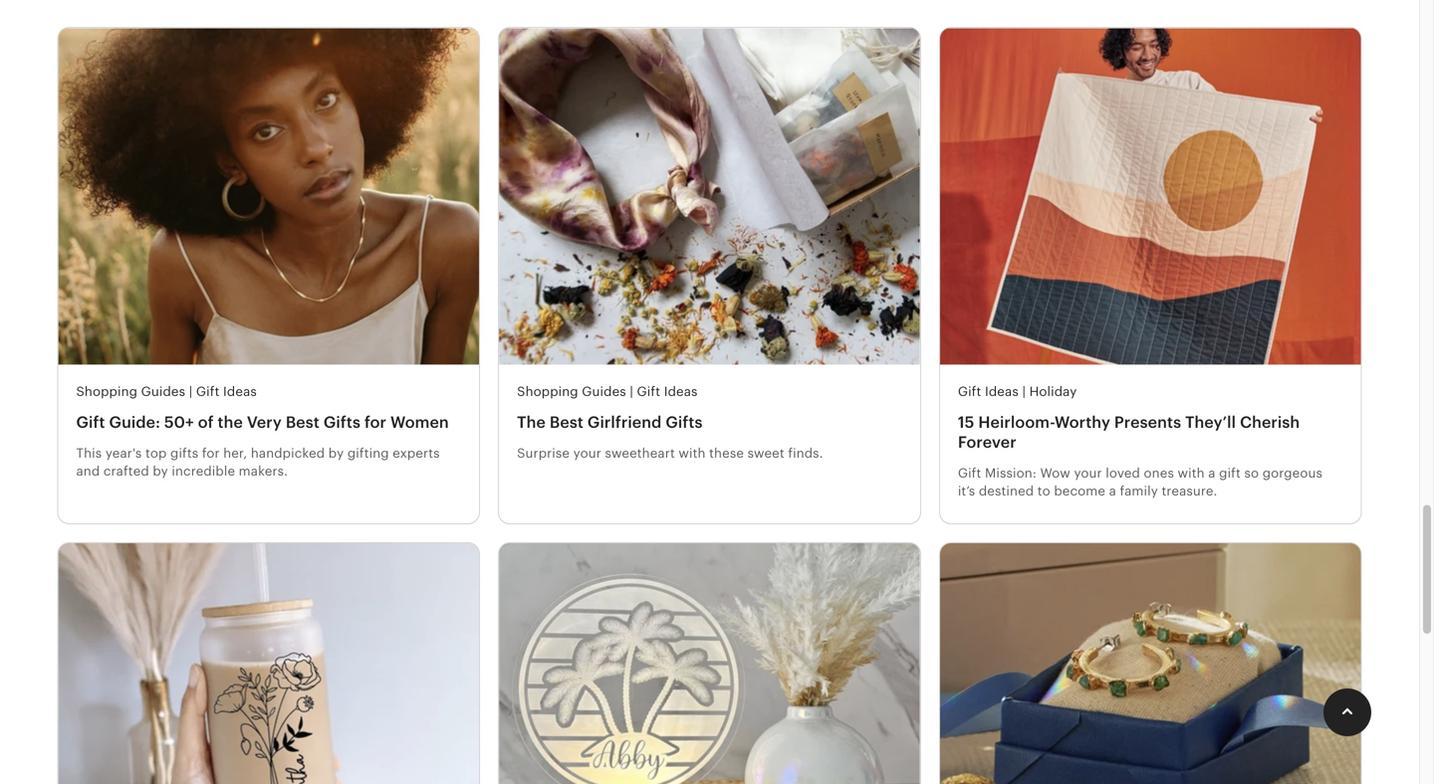 Task type: locate. For each thing, give the bounding box(es) containing it.
a
[[1209, 466, 1216, 481], [1109, 484, 1117, 499]]

by left 'gifting'
[[329, 446, 344, 461]]

ideas for gifts
[[664, 384, 698, 399]]

0 vertical spatial a
[[1209, 466, 1216, 481]]

loved
[[1106, 466, 1141, 481]]

shopping up the
[[517, 384, 578, 399]]

ideas up the best girlfriend gifts link
[[664, 384, 698, 399]]

0 horizontal spatial gift ideas
[[196, 384, 257, 399]]

2 gifts from the left
[[666, 414, 703, 432]]

shopping guides up the best girlfriend gifts
[[517, 384, 626, 399]]

0 horizontal spatial shopping
[[76, 384, 138, 399]]

for up 'gifting'
[[365, 414, 387, 432]]

1 guides from the left
[[141, 384, 185, 399]]

presents
[[1115, 414, 1182, 432]]

girlfriend
[[588, 414, 662, 432]]

so
[[1245, 466, 1259, 481]]

this
[[76, 446, 102, 461]]

2 gift ideas from the left
[[637, 384, 698, 399]]

1 horizontal spatial ideas
[[664, 384, 698, 399]]

0 horizontal spatial guides
[[141, 384, 185, 399]]

1 shopping from the left
[[76, 384, 138, 399]]

and
[[76, 464, 100, 479]]

2 shopping guides from the left
[[517, 384, 626, 399]]

0 horizontal spatial best
[[286, 414, 320, 432]]

your inside gift mission: wow your loved ones with a gift so gorgeous it's destined to become a family treasure.
[[1074, 466, 1102, 481]]

shopping
[[76, 384, 138, 399], [517, 384, 578, 399]]

best up handpicked
[[286, 414, 320, 432]]

ideas for of
[[223, 384, 257, 399]]

1 shopping guides from the left
[[76, 384, 185, 399]]

her,
[[223, 446, 247, 461]]

a left the gift in the right bottom of the page
[[1209, 466, 1216, 481]]

gift
[[196, 384, 220, 399], [637, 384, 661, 399], [958, 384, 982, 399], [76, 414, 105, 432], [958, 466, 982, 481]]

1 horizontal spatial best
[[550, 414, 584, 432]]

they'll
[[1185, 414, 1236, 432]]

surprise
[[517, 446, 570, 461]]

1 vertical spatial by
[[153, 464, 168, 479]]

sweetheart
[[605, 446, 675, 461]]

worthy
[[1055, 414, 1111, 432]]

1 horizontal spatial by
[[329, 446, 344, 461]]

1 ideas from the left
[[223, 384, 257, 399]]

1 vertical spatial with
[[1178, 466, 1205, 481]]

become
[[1054, 484, 1106, 499]]

0 vertical spatial for
[[365, 414, 387, 432]]

with up treasure.
[[1178, 466, 1205, 481]]

makers.
[[239, 464, 288, 479]]

the best girlfriend gifts
[[517, 414, 703, 432]]

guides
[[141, 384, 185, 399], [582, 384, 626, 399]]

gifts up 'gifting'
[[324, 414, 361, 432]]

ideas up heirloom-
[[985, 384, 1019, 399]]

1 gifts from the left
[[324, 414, 361, 432]]

incredible
[[172, 464, 235, 479]]

guides up the best girlfriend gifts
[[582, 384, 626, 399]]

gift up it's
[[958, 466, 982, 481]]

1 horizontal spatial for
[[365, 414, 387, 432]]

0 horizontal spatial shopping guides
[[76, 384, 185, 399]]

1 horizontal spatial gift ideas
[[637, 384, 698, 399]]

top
[[145, 446, 167, 461]]

0 vertical spatial with
[[679, 446, 706, 461]]

with
[[679, 446, 706, 461], [1178, 466, 1205, 481]]

family
[[1120, 484, 1158, 499]]

ideas up the at the bottom left
[[223, 384, 257, 399]]

gifts
[[324, 414, 361, 432], [666, 414, 703, 432]]

gorgeous
[[1263, 466, 1323, 481]]

year's
[[105, 446, 142, 461]]

crafted
[[103, 464, 149, 479]]

1 horizontal spatial shopping guides
[[517, 384, 626, 399]]

with inside gift mission: wow your loved ones with a gift so gorgeous it's destined to become a family treasure.
[[1178, 466, 1205, 481]]

your down the best girlfriend gifts
[[573, 446, 602, 461]]

1 best from the left
[[286, 414, 320, 432]]

gifts up surprise your sweetheart with these sweet finds.
[[666, 414, 703, 432]]

cherish
[[1240, 414, 1300, 432]]

mission:
[[985, 466, 1037, 481]]

best
[[286, 414, 320, 432], [550, 414, 584, 432]]

guides for girlfriend
[[582, 384, 626, 399]]

gift ideas up "15"
[[958, 384, 1019, 399]]

shopping guides up guide:
[[76, 384, 185, 399]]

gift inside gift mission: wow your loved ones with a gift so gorgeous it's destined to become a family treasure.
[[958, 466, 982, 481]]

15 heirloom-worthy presents they'll cherish forever
[[958, 414, 1300, 452]]

with left these
[[679, 446, 706, 461]]

gift ideas
[[196, 384, 257, 399], [637, 384, 698, 399], [958, 384, 1019, 399]]

women
[[390, 414, 449, 432]]

ones
[[1144, 466, 1174, 481]]

1 horizontal spatial shopping
[[517, 384, 578, 399]]

2 shopping from the left
[[517, 384, 578, 399]]

finds.
[[788, 446, 823, 461]]

your
[[573, 446, 602, 461], [1074, 466, 1102, 481]]

2 guides from the left
[[582, 384, 626, 399]]

0 vertical spatial by
[[329, 446, 344, 461]]

shopping guides for best
[[517, 384, 626, 399]]

shopping up guide:
[[76, 384, 138, 399]]

0 horizontal spatial for
[[202, 446, 220, 461]]

for
[[365, 414, 387, 432], [202, 446, 220, 461]]

gift up "15"
[[958, 384, 982, 399]]

gift up the of
[[196, 384, 220, 399]]

for up incredible
[[202, 446, 220, 461]]

1 vertical spatial your
[[1074, 466, 1102, 481]]

2 horizontal spatial ideas
[[985, 384, 1019, 399]]

your up become
[[1074, 466, 1102, 481]]

15
[[958, 414, 975, 432]]

0 horizontal spatial ideas
[[223, 384, 257, 399]]

guides up 50+
[[141, 384, 185, 399]]

2 horizontal spatial gift ideas
[[958, 384, 1019, 399]]

2 ideas from the left
[[664, 384, 698, 399]]

1 horizontal spatial a
[[1209, 466, 1216, 481]]

a down loved
[[1109, 484, 1117, 499]]

gift ideas up the at the bottom left
[[196, 384, 257, 399]]

0 vertical spatial your
[[573, 446, 602, 461]]

best right the
[[550, 414, 584, 432]]

1 vertical spatial a
[[1109, 484, 1117, 499]]

ideas
[[223, 384, 257, 399], [664, 384, 698, 399], [985, 384, 1019, 399]]

destined
[[979, 484, 1034, 499]]

this year's top gifts for her, handpicked by gifting experts and crafted by incredible makers.
[[76, 446, 440, 479]]

the best girlfriend gifts link
[[517, 413, 902, 433]]

holiday
[[1030, 384, 1077, 399]]

by
[[329, 446, 344, 461], [153, 464, 168, 479]]

1 horizontal spatial with
[[1178, 466, 1205, 481]]

by down top
[[153, 464, 168, 479]]

0 horizontal spatial by
[[153, 464, 168, 479]]

1 vertical spatial for
[[202, 446, 220, 461]]

1 gift ideas from the left
[[196, 384, 257, 399]]

1 horizontal spatial gifts
[[666, 414, 703, 432]]

1 horizontal spatial guides
[[582, 384, 626, 399]]

1 horizontal spatial your
[[1074, 466, 1102, 481]]

gifts
[[170, 446, 199, 461]]

very
[[247, 414, 282, 432]]

gift ideas up the best girlfriend gifts link
[[637, 384, 698, 399]]

0 horizontal spatial your
[[573, 446, 602, 461]]

0 horizontal spatial gifts
[[324, 414, 361, 432]]

shopping for gift
[[76, 384, 138, 399]]

shopping guides
[[76, 384, 185, 399], [517, 384, 626, 399]]



Task type: vqa. For each thing, say whether or not it's contained in the screenshot.


Task type: describe. For each thing, give the bounding box(es) containing it.
gift up girlfriend
[[637, 384, 661, 399]]

3 ideas from the left
[[985, 384, 1019, 399]]

gift up "this"
[[76, 414, 105, 432]]

sweet
[[748, 446, 785, 461]]

15 heirloom-worthy presents they'll cherish forever link
[[958, 413, 1343, 453]]

treasure.
[[1162, 484, 1218, 499]]

shopping guides for guide:
[[76, 384, 185, 399]]

of
[[198, 414, 214, 432]]

gifting
[[347, 446, 389, 461]]

gift guide: 50+ of the very best gifts for women link
[[76, 413, 461, 433]]

wow
[[1040, 466, 1071, 481]]

to
[[1038, 484, 1051, 499]]

guide:
[[109, 414, 160, 432]]

for inside "this year's top gifts for her, handpicked by gifting experts and crafted by incredible makers."
[[202, 446, 220, 461]]

50+
[[164, 414, 194, 432]]

shopping for the
[[517, 384, 578, 399]]

0 horizontal spatial a
[[1109, 484, 1117, 499]]

these
[[709, 446, 744, 461]]

gift mission: wow your loved ones with a gift so gorgeous it's destined to become a family treasure.
[[958, 466, 1323, 499]]

guides for 50+
[[141, 384, 185, 399]]

experts
[[393, 446, 440, 461]]

surprise your sweetheart with these sweet finds.
[[517, 446, 823, 461]]

heirloom-
[[979, 414, 1055, 432]]

the
[[218, 414, 243, 432]]

gift
[[1219, 466, 1241, 481]]

gift guide: 50+ of the very best gifts for women
[[76, 414, 449, 432]]

gift ideas for of
[[196, 384, 257, 399]]

handpicked
[[251, 446, 325, 461]]

3 gift ideas from the left
[[958, 384, 1019, 399]]

2 best from the left
[[550, 414, 584, 432]]

it's
[[958, 484, 975, 499]]

the
[[517, 414, 546, 432]]

gift ideas for gifts
[[637, 384, 698, 399]]

forever
[[958, 434, 1017, 452]]

0 horizontal spatial with
[[679, 446, 706, 461]]



